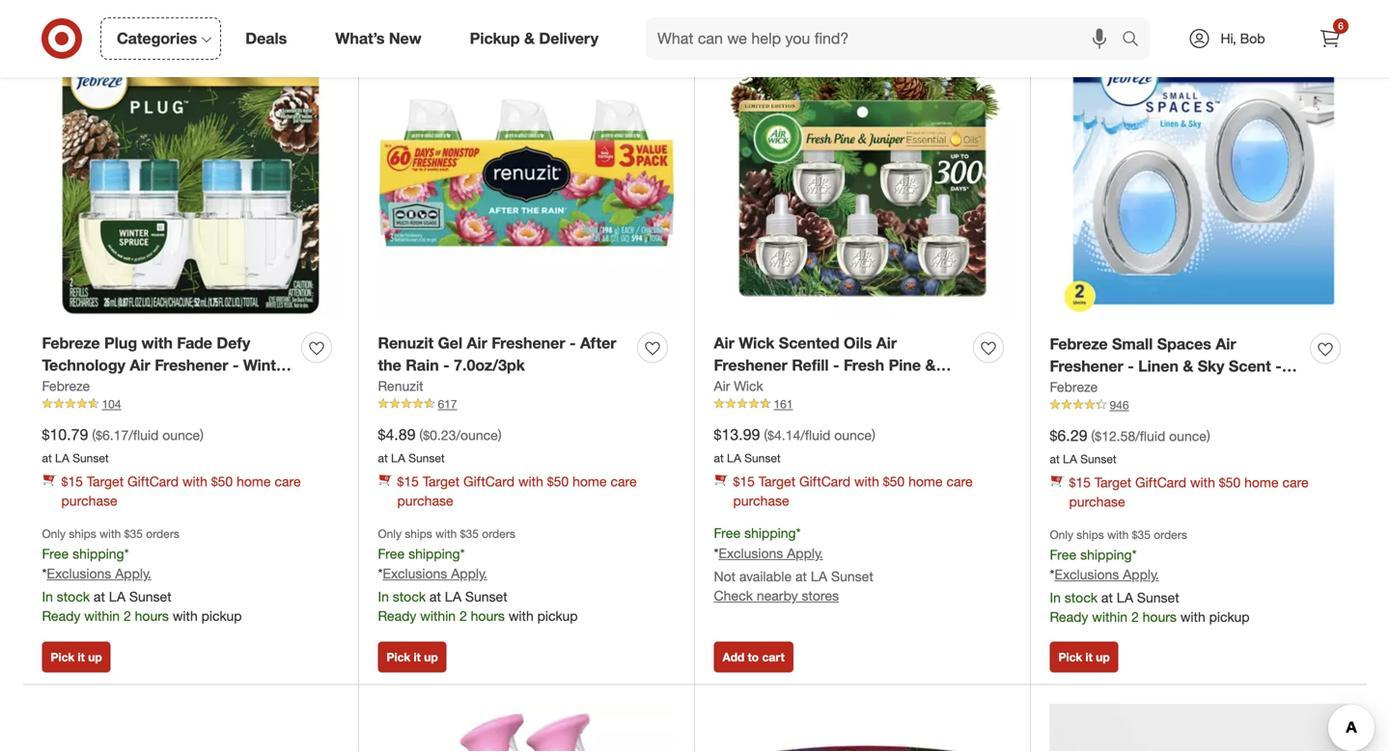 Task type: vqa. For each thing, say whether or not it's contained in the screenshot.


Task type: locate. For each thing, give the bounding box(es) containing it.
617 link
[[378, 396, 675, 413]]

febreze up "$6.29" on the right bottom of the page
[[1050, 379, 1098, 396]]

fl right 0.25
[[1084, 379, 1093, 398]]

1 horizontal spatial &
[[925, 356, 936, 375]]

up
[[88, 651, 102, 665], [424, 651, 438, 665], [1096, 651, 1110, 665]]

add
[[723, 651, 745, 665]]

giftcard for $10.79
[[127, 473, 179, 490]]

3 pick it up from the left
[[1058, 651, 1110, 665]]

exclusions inside the 'free shipping * * exclusions apply. not available at la sunset check nearby stores'
[[719, 546, 783, 562]]

check
[[714, 588, 753, 605]]

2 horizontal spatial only
[[1050, 528, 1073, 543]]

1 vertical spatial renuzit
[[378, 378, 423, 395]]

1 horizontal spatial orders
[[482, 527, 515, 542]]

wick inside air wick scented oils air freshener refill - fresh pine & juniper - 5pk
[[739, 334, 775, 353]]

hours for $4.89
[[471, 608, 505, 625]]

pick it up for $6.29
[[1058, 651, 1110, 665]]

$35 down $4.89 ( $0.23 /ounce ) at la sunset on the left
[[460, 527, 479, 542]]

$15 for $6.29
[[1069, 474, 1091, 491]]

2 horizontal spatial in
[[1050, 590, 1061, 607]]

hi,
[[1221, 30, 1236, 47]]

giftcard
[[127, 473, 179, 490], [463, 473, 515, 490], [799, 473, 851, 490], [1135, 474, 1186, 491]]

new
[[389, 29, 422, 48]]

renuzit gel air freshener - after the rain - 7.0oz/3pk link
[[378, 333, 630, 377]]

oz/2pk down fade
[[157, 378, 207, 397]]

( right $4.89 on the left bottom of page
[[419, 427, 423, 444]]

ounce down 104 link
[[162, 427, 200, 444]]

$35 down $6.29 ( $12.58 /fluid ounce ) at la sunset
[[1132, 528, 1151, 543]]

oz/2pk
[[157, 378, 207, 397], [1098, 379, 1147, 398]]

it for $10.79
[[78, 651, 85, 665]]

febreze link up "$6.29" on the right bottom of the page
[[1050, 378, 1098, 397]]

1 horizontal spatial only
[[378, 527, 402, 542]]

) down 946 link
[[1207, 428, 1210, 445]]

2 horizontal spatial stock
[[1065, 590, 1098, 607]]

- right refill
[[833, 356, 839, 375]]

what's new
[[335, 29, 422, 48]]

- right scent
[[1275, 357, 1282, 376]]

2 horizontal spatial ships
[[1077, 528, 1104, 543]]

pickup for $10.79
[[201, 608, 242, 625]]

air
[[467, 334, 487, 353], [714, 334, 734, 353], [876, 334, 897, 353], [1216, 335, 1236, 354], [130, 356, 150, 375], [714, 378, 730, 395]]

& inside febreze small spaces air freshener - linen & sky scent - 0.25 fl oz/2pk
[[1183, 357, 1193, 376]]

target down $13.99 ( $4.14 /fluid ounce ) at la sunset
[[759, 473, 796, 490]]

$15 for $13.99
[[733, 473, 755, 490]]

freshener down fade
[[155, 356, 228, 375]]

$15 for $4.89
[[397, 473, 419, 490]]

pick it up
[[51, 651, 102, 665], [387, 651, 438, 665], [1058, 651, 1110, 665]]

2 pick it up from the left
[[387, 651, 438, 665]]

2 renuzit from the top
[[378, 378, 423, 395]]

febreze up "technology"
[[42, 334, 100, 353]]

1 it from the left
[[78, 651, 85, 665]]

1 horizontal spatial hours
[[471, 608, 505, 625]]

0 horizontal spatial febreze link
[[42, 377, 90, 396]]

0 horizontal spatial orders
[[146, 527, 179, 542]]

$15 down "$6.29" on the right bottom of the page
[[1069, 474, 1091, 491]]

fl
[[144, 378, 153, 397], [1084, 379, 1093, 398]]

( inside $6.29 ( $12.58 /fluid ounce ) at la sunset
[[1091, 428, 1095, 445]]

pick it up button for $6.29
[[1050, 643, 1118, 674]]

) down 104 link
[[200, 427, 204, 444]]

home for febreze plug with fade defy technology air freshener - winter spruce - 1.75 fl oz/2pk
[[237, 473, 271, 490]]

purchase down $13.99 ( $4.14 /fluid ounce ) at la sunset
[[733, 493, 789, 509]]

febreze aerosol room spray air freshener with downy - april fresh room scent - 17.6oz/2pk image
[[378, 705, 675, 752], [378, 705, 675, 752]]

at inside the 'free shipping * * exclusions apply. not available at la sunset check nearby stores'
[[795, 569, 807, 586]]

stock for $6.29
[[1065, 590, 1098, 607]]

pick for $10.79
[[51, 651, 75, 665]]

giftcard for $4.89
[[463, 473, 515, 490]]

1 horizontal spatial /fluid
[[801, 427, 831, 444]]

target down $4.89 ( $0.23 /ounce ) at la sunset on the left
[[423, 473, 460, 490]]

)
[[200, 427, 204, 444], [498, 427, 502, 444], [872, 427, 875, 444], [1207, 428, 1210, 445]]

$50 down 946 link
[[1219, 474, 1241, 491]]

febreze inside febreze small spaces air freshener - linen & sky scent - 0.25 fl oz/2pk
[[1050, 335, 1108, 354]]

ounce inside $13.99 ( $4.14 /fluid ounce ) at la sunset
[[834, 427, 872, 444]]

3 pick from the left
[[1058, 651, 1082, 665]]

freshener
[[492, 334, 565, 353], [155, 356, 228, 375], [714, 356, 787, 375], [1050, 357, 1123, 376]]

ready
[[42, 608, 80, 625], [378, 608, 416, 625], [1050, 609, 1088, 626]]

exclusions
[[719, 546, 783, 562], [47, 566, 111, 583], [383, 566, 447, 583], [1055, 567, 1119, 584]]

exclusions for renuzit gel air freshener - after the rain - 7.0oz/3pk
[[383, 566, 447, 583]]

What can we help you find? suggestions appear below search field
[[646, 17, 1127, 60]]

0 horizontal spatial hours
[[135, 608, 169, 625]]

freshener up juniper in the right of the page
[[714, 356, 787, 375]]

( inside $10.79 ( $6.17 /fluid ounce ) at la sunset
[[92, 427, 96, 444]]

2 horizontal spatial $35
[[1132, 528, 1151, 543]]

- down gel at the top left of the page
[[443, 356, 450, 375]]

ounce down 161 'link'
[[834, 427, 872, 444]]

$6.29 ( $12.58 /fluid ounce ) at la sunset
[[1050, 427, 1210, 467]]

& inside pickup & delivery link
[[524, 29, 535, 48]]

1 pick it up from the left
[[51, 651, 102, 665]]

- left after
[[570, 334, 576, 353]]

within
[[84, 608, 120, 625], [420, 608, 456, 625], [1092, 609, 1128, 626]]

purchase down $10.79 ( $6.17 /fluid ounce ) at la sunset
[[61, 493, 117, 509]]

$15 down $4.89 on the left bottom of page
[[397, 473, 419, 490]]

2 for $4.89
[[459, 608, 467, 625]]

only
[[42, 527, 66, 542], [378, 527, 402, 542], [1050, 528, 1073, 543]]

(
[[92, 427, 96, 444], [419, 427, 423, 444], [764, 427, 768, 444], [1091, 428, 1095, 445]]

) inside $10.79 ( $6.17 /fluid ounce ) at la sunset
[[200, 427, 204, 444]]

& right pine
[[925, 356, 936, 375]]

home for renuzit gel air freshener - after the rain - 7.0oz/3pk
[[573, 473, 607, 490]]

care
[[275, 473, 301, 490], [611, 473, 637, 490], [946, 473, 973, 490], [1282, 474, 1309, 491]]

air wick scented oils air freshener refill - fresh pine & juniper - 5pk image
[[714, 24, 1011, 322], [714, 24, 1011, 322]]

) inside $13.99 ( $4.14 /fluid ounce ) at la sunset
[[872, 427, 875, 444]]

free for febreze small spaces air freshener - linen & sky scent - 0.25 fl oz/2pk
[[1050, 547, 1077, 564]]

$15 down $10.79
[[61, 473, 83, 490]]

0 horizontal spatial up
[[88, 651, 102, 665]]

pick for $6.29
[[1058, 651, 1082, 665]]

febreze inside "febreze plug with fade defy technology air freshener - winter spruce - 1.75 fl oz/2pk"
[[42, 334, 100, 353]]

1 up from the left
[[88, 651, 102, 665]]

pick it up for $10.79
[[51, 651, 102, 665]]

2 horizontal spatial within
[[1092, 609, 1128, 626]]

1 horizontal spatial in
[[378, 589, 389, 606]]

1 horizontal spatial $35
[[460, 527, 479, 542]]

1 horizontal spatial ready
[[378, 608, 416, 625]]

2 horizontal spatial 2
[[1131, 609, 1139, 626]]

at inside $6.29 ( $12.58 /fluid ounce ) at la sunset
[[1050, 452, 1060, 467]]

renuzit gel air freshener - after the rain - 7.0oz/3pk
[[378, 334, 616, 375]]

0 horizontal spatial stock
[[57, 589, 90, 606]]

sunset
[[73, 451, 109, 466], [409, 451, 445, 466], [744, 451, 781, 466], [1080, 452, 1117, 467], [831, 569, 873, 586], [129, 589, 171, 606], [465, 589, 507, 606], [1137, 590, 1179, 607]]

0 horizontal spatial &
[[524, 29, 535, 48]]

air wick scented oils air freshener refill - fresh pine & juniper - 5pk link
[[714, 333, 966, 397]]

add to cart
[[723, 651, 785, 665]]

( right $13.99
[[764, 427, 768, 444]]

febreze small spaces air freshener - linen & sky scent - 0.25 fl oz/2pk image
[[1050, 24, 1348, 323], [1050, 24, 1348, 323]]

- down small
[[1128, 357, 1134, 376]]

febreze odor-fighting fade defy plug air freshener refill - winter - 2.61 fl oz/3pk image
[[714, 705, 1011, 752], [714, 705, 1011, 752]]

0 horizontal spatial only ships with $35 orders free shipping * * exclusions apply. in stock at  la sunset ready within 2 hours with pickup
[[42, 527, 242, 625]]

0 vertical spatial renuzit
[[378, 334, 434, 353]]

$6.29
[[1050, 427, 1087, 446]]

1 horizontal spatial 2
[[459, 608, 467, 625]]

2 it from the left
[[414, 651, 421, 665]]

2 horizontal spatial it
[[1086, 651, 1093, 665]]

scented gel beads air freshener - fresh linen - 12oz - up & up™ image
[[1050, 705, 1348, 752], [1050, 705, 1348, 752]]

3 up from the left
[[1096, 651, 1110, 665]]

$13.99 ( $4.14 /fluid ounce ) at la sunset
[[714, 426, 875, 466]]

to
[[748, 651, 759, 665]]

apply. inside the 'free shipping * * exclusions apply. not available at la sunset check nearby stores'
[[787, 546, 823, 562]]

ships for $4.89
[[405, 527, 432, 542]]

$15 target giftcard with $50 home care purchase down $10.79 ( $6.17 /fluid ounce ) at la sunset
[[61, 473, 301, 509]]

stores
[[802, 588, 839, 605]]

/fluid for 5pk
[[801, 427, 831, 444]]

$15 for $10.79
[[61, 473, 83, 490]]

with inside "febreze plug with fade defy technology air freshener - winter spruce - 1.75 fl oz/2pk"
[[141, 334, 173, 353]]

only for $6.29
[[1050, 528, 1073, 543]]

0 horizontal spatial $35
[[124, 527, 143, 542]]

& right pickup
[[524, 29, 535, 48]]

- down defy
[[233, 356, 239, 375]]

febreze link
[[42, 377, 90, 396], [1050, 378, 1098, 397]]

0 horizontal spatial oz/2pk
[[157, 378, 207, 397]]

pickup & delivery link
[[453, 17, 623, 60]]

2 horizontal spatial pick it up button
[[1050, 643, 1118, 674]]

giftcard down $6.29 ( $12.58 /fluid ounce ) at la sunset
[[1135, 474, 1186, 491]]

renuzit for renuzit
[[378, 378, 423, 395]]

0 horizontal spatial within
[[84, 608, 120, 625]]

apply.
[[787, 546, 823, 562], [115, 566, 151, 583], [451, 566, 487, 583], [1123, 567, 1159, 584]]

pick it up button
[[42, 643, 111, 674], [378, 643, 447, 674], [1050, 643, 1118, 674]]

la inside $10.79 ( $6.17 /fluid ounce ) at la sunset
[[55, 451, 69, 466]]

$15 target giftcard with $50 home care purchase down $6.29 ( $12.58 /fluid ounce ) at la sunset
[[1069, 474, 1309, 510]]

1 horizontal spatial up
[[424, 651, 438, 665]]

ounce for fl
[[162, 427, 200, 444]]

exclusions for febreze small spaces air freshener - linen & sky scent - 0.25 fl oz/2pk
[[1055, 567, 1119, 584]]

within for $4.89
[[420, 608, 456, 625]]

wick up air wick
[[739, 334, 775, 353]]

pick it up for $4.89
[[387, 651, 438, 665]]

1 horizontal spatial pick
[[387, 651, 410, 665]]

hours for $6.29
[[1143, 609, 1177, 626]]

/fluid down 5pk
[[801, 427, 831, 444]]

0 horizontal spatial ready
[[42, 608, 80, 625]]

2 horizontal spatial &
[[1183, 357, 1193, 376]]

exclusions apply. button for renuzit gel air freshener - after the rain - 7.0oz/3pk
[[383, 565, 487, 584]]

/fluid inside $6.29 ( $12.58 /fluid ounce ) at la sunset
[[1135, 428, 1165, 445]]

1 horizontal spatial ounce
[[834, 427, 872, 444]]

2 horizontal spatial orders
[[1154, 528, 1187, 543]]

2 horizontal spatial ounce
[[1169, 428, 1207, 445]]

exclusions apply. button
[[719, 545, 823, 564], [47, 565, 151, 584], [383, 565, 487, 584], [1055, 566, 1159, 585]]

( inside $4.89 ( $0.23 /ounce ) at la sunset
[[419, 427, 423, 444]]

ounce
[[162, 427, 200, 444], [834, 427, 872, 444], [1169, 428, 1207, 445]]

$35 for $6.29
[[1132, 528, 1151, 543]]

shipping
[[744, 525, 796, 542], [73, 546, 124, 563], [408, 546, 460, 563], [1080, 547, 1132, 564]]

1 pick it up button from the left
[[42, 643, 111, 674]]

$50 down 617 link
[[547, 473, 569, 490]]

$15 down $13.99
[[733, 473, 755, 490]]

sky
[[1198, 357, 1224, 376]]

at
[[42, 451, 52, 466], [378, 451, 388, 466], [714, 451, 724, 466], [1050, 452, 1060, 467], [795, 569, 807, 586], [94, 589, 105, 606], [430, 589, 441, 606], [1101, 590, 1113, 607]]

air up 1.75
[[130, 356, 150, 375]]

$50 for febreze plug with fade defy technology air freshener - winter spruce - 1.75 fl oz/2pk
[[211, 473, 233, 490]]

0 horizontal spatial ships
[[69, 527, 96, 542]]

shipping for febreze plug with fade defy technology air freshener - winter spruce - 1.75 fl oz/2pk
[[73, 546, 124, 563]]

$35 for $4.89
[[460, 527, 479, 542]]

946 link
[[1050, 397, 1348, 414]]

air up $13.99
[[714, 378, 730, 395]]

renuzit up 'the' on the left of the page
[[378, 334, 434, 353]]

1 horizontal spatial within
[[420, 608, 456, 625]]

0 horizontal spatial 2
[[124, 608, 131, 625]]

2 horizontal spatial pickup
[[1209, 609, 1250, 626]]

617
[[438, 397, 457, 412]]

pick it up button for $10.79
[[42, 643, 111, 674]]

ounce for 5pk
[[834, 427, 872, 444]]

161
[[774, 397, 793, 412]]

2 horizontal spatial only ships with $35 orders free shipping * * exclusions apply. in stock at  la sunset ready within 2 hours with pickup
[[1050, 528, 1250, 626]]

freshener inside renuzit gel air freshener - after the rain - 7.0oz/3pk
[[492, 334, 565, 353]]

scent
[[1229, 357, 1271, 376]]

exclusions apply. button for febreze small spaces air freshener - linen & sky scent - 0.25 fl oz/2pk
[[1055, 566, 1159, 585]]

0 horizontal spatial only
[[42, 527, 66, 542]]

) for febreze plug with fade defy technology air freshener - winter spruce - 1.75 fl oz/2pk
[[200, 427, 204, 444]]

& down spaces
[[1183, 357, 1193, 376]]

0 horizontal spatial in
[[42, 589, 53, 606]]

) down 617 link
[[498, 427, 502, 444]]

$4.89
[[378, 426, 416, 445]]

3 pick it up button from the left
[[1050, 643, 1118, 674]]

renuzit
[[378, 334, 434, 353], [378, 378, 423, 395]]

0 horizontal spatial it
[[78, 651, 85, 665]]

ounce inside $10.79 ( $6.17 /fluid ounce ) at la sunset
[[162, 427, 200, 444]]

1 horizontal spatial pickup
[[537, 608, 578, 625]]

$15 target giftcard with $50 home care purchase for $13.99
[[733, 473, 973, 509]]

pick
[[51, 651, 75, 665], [387, 651, 410, 665], [1058, 651, 1082, 665]]

up for $6.29
[[1096, 651, 1110, 665]]

2 horizontal spatial /fluid
[[1135, 428, 1165, 445]]

/fluid for fl
[[129, 427, 159, 444]]

categories
[[117, 29, 197, 48]]

1 horizontal spatial febreze link
[[1050, 378, 1098, 397]]

) inside $4.89 ( $0.23 /ounce ) at la sunset
[[498, 427, 502, 444]]

care for febreze small spaces air freshener - linen & sky scent - 0.25 fl oz/2pk
[[1282, 474, 1309, 491]]

target down $6.29 ( $12.58 /fluid ounce ) at la sunset
[[1095, 474, 1132, 491]]

stock for $4.89
[[393, 589, 426, 606]]

( right "$6.29" on the right bottom of the page
[[1091, 428, 1095, 445]]

renuzit inside renuzit gel air freshener - after the rain - 7.0oz/3pk
[[378, 334, 434, 353]]

0 horizontal spatial ounce
[[162, 427, 200, 444]]

stock for $10.79
[[57, 589, 90, 606]]

/fluid down 946 link
[[1135, 428, 1165, 445]]

purchase for $6.29
[[1069, 494, 1125, 510]]

home for air wick scented oils air freshener refill - fresh pine & juniper - 5pk
[[908, 473, 943, 490]]

target down $10.79 ( $6.17 /fluid ounce ) at la sunset
[[87, 473, 124, 490]]

2 horizontal spatial pick
[[1058, 651, 1082, 665]]

) for febreze small spaces air freshener - linen & sky scent - 0.25 fl oz/2pk
[[1207, 428, 1210, 445]]

febreze link down "technology"
[[42, 377, 90, 396]]

$15 target giftcard with $50 home care purchase for $6.29
[[1069, 474, 1309, 510]]

renuzit gel air freshener - after the rain - 7.0oz/3pk image
[[378, 24, 675, 322], [378, 24, 675, 322]]

air wick link
[[714, 377, 763, 396]]

ready for $4.89
[[378, 608, 416, 625]]

renuzit down 'the' on the left of the page
[[378, 378, 423, 395]]

1 horizontal spatial fl
[[1084, 379, 1093, 398]]

2 horizontal spatial hours
[[1143, 609, 1177, 626]]

1 horizontal spatial ships
[[405, 527, 432, 542]]

oz/2pk inside "febreze plug with fade defy technology air freshener - winter spruce - 1.75 fl oz/2pk"
[[157, 378, 207, 397]]

1 pick from the left
[[51, 651, 75, 665]]

2 horizontal spatial pick it up
[[1058, 651, 1110, 665]]

in for $4.89
[[378, 589, 389, 606]]

sunset inside the 'free shipping * * exclusions apply. not available at la sunset check nearby stores'
[[831, 569, 873, 586]]

0 horizontal spatial pick
[[51, 651, 75, 665]]

1 horizontal spatial it
[[414, 651, 421, 665]]

$50 down 104 link
[[211, 473, 233, 490]]

free for febreze plug with fade defy technology air freshener - winter spruce - 1.75 fl oz/2pk
[[42, 546, 69, 563]]

la inside the 'free shipping * * exclusions apply. not available at la sunset check nearby stores'
[[811, 569, 827, 586]]

purchase down $4.89 ( $0.23 /ounce ) at la sunset on the left
[[397, 493, 453, 509]]

at inside $10.79 ( $6.17 /fluid ounce ) at la sunset
[[42, 451, 52, 466]]

0 horizontal spatial pickup
[[201, 608, 242, 625]]

0 horizontal spatial fl
[[144, 378, 153, 397]]

$15 target giftcard with $50 home care purchase for $10.79
[[61, 473, 301, 509]]

$15 target giftcard with $50 home care purchase
[[61, 473, 301, 509], [397, 473, 637, 509], [733, 473, 973, 509], [1069, 474, 1309, 510]]

within for $6.29
[[1092, 609, 1128, 626]]

giftcard down $10.79 ( $6.17 /fluid ounce ) at la sunset
[[127, 473, 179, 490]]

freshener up 0.25
[[1050, 357, 1123, 376]]

giftcard down /ounce on the left of the page
[[463, 473, 515, 490]]

wick
[[739, 334, 775, 353], [734, 378, 763, 395]]

$15 target giftcard with $50 home care purchase down /ounce on the left of the page
[[397, 473, 637, 509]]

1 horizontal spatial oz/2pk
[[1098, 379, 1147, 398]]

/fluid inside $13.99 ( $4.14 /fluid ounce ) at la sunset
[[801, 427, 831, 444]]

1 vertical spatial wick
[[734, 378, 763, 395]]

scented
[[779, 334, 839, 353]]

ounce inside $6.29 ( $12.58 /fluid ounce ) at la sunset
[[1169, 428, 1207, 445]]

-
[[570, 334, 576, 353], [233, 356, 239, 375], [443, 356, 450, 375], [833, 356, 839, 375], [1128, 357, 1134, 376], [1275, 357, 1282, 376], [99, 378, 105, 397], [774, 378, 780, 397]]

hours
[[135, 608, 169, 625], [471, 608, 505, 625], [1143, 609, 1177, 626]]

febreze plug with fade defy technology air freshener - winter spruce - 1.75 fl oz/2pk link
[[42, 333, 294, 397]]

2 pick from the left
[[387, 651, 410, 665]]

febreze down "technology"
[[42, 378, 90, 395]]

0 horizontal spatial /fluid
[[129, 427, 159, 444]]

$35 down $10.79 ( $6.17 /fluid ounce ) at la sunset
[[124, 527, 143, 542]]

stock
[[57, 589, 90, 606], [393, 589, 426, 606], [1065, 590, 1098, 607]]

wick left 5pk
[[734, 378, 763, 395]]

with
[[141, 334, 173, 353], [182, 473, 207, 490], [518, 473, 543, 490], [854, 473, 879, 490], [1190, 474, 1215, 491], [99, 527, 121, 542], [435, 527, 457, 542], [1107, 528, 1129, 543], [173, 608, 198, 625], [509, 608, 534, 625], [1180, 609, 1205, 626]]

) inside $6.29 ( $12.58 /fluid ounce ) at la sunset
[[1207, 428, 1210, 445]]

fl inside "febreze plug with fade defy technology air freshener - winter spruce - 1.75 fl oz/2pk"
[[144, 378, 153, 397]]

freshener up 7.0oz/3pk
[[492, 334, 565, 353]]

shipping for febreze small spaces air freshener - linen & sky scent - 0.25 fl oz/2pk
[[1080, 547, 1132, 564]]

oz/2pk down 'linen'
[[1098, 379, 1147, 398]]

& inside air wick scented oils air freshener refill - fresh pine & juniper - 5pk
[[925, 356, 936, 375]]

1 renuzit from the top
[[378, 334, 434, 353]]

) down 161 'link'
[[872, 427, 875, 444]]

/fluid for oz/2pk
[[1135, 428, 1165, 445]]

2 horizontal spatial ready
[[1050, 609, 1088, 626]]

0 vertical spatial wick
[[739, 334, 775, 353]]

1 horizontal spatial pick it up button
[[378, 643, 447, 674]]

ready for $10.79
[[42, 608, 80, 625]]

febreze
[[42, 334, 100, 353], [1050, 335, 1108, 354], [42, 378, 90, 395], [1050, 379, 1098, 396]]

5pk
[[784, 378, 811, 397]]

/fluid inside $10.79 ( $6.17 /fluid ounce ) at la sunset
[[129, 427, 159, 444]]

ounce down 946 link
[[1169, 428, 1207, 445]]

the
[[378, 356, 401, 375]]

0 horizontal spatial pick it up
[[51, 651, 102, 665]]

la inside $13.99 ( $4.14 /fluid ounce ) at la sunset
[[727, 451, 741, 466]]

la
[[55, 451, 69, 466], [391, 451, 405, 466], [727, 451, 741, 466], [1063, 452, 1077, 467], [811, 569, 827, 586], [109, 589, 126, 606], [445, 589, 461, 606], [1117, 590, 1133, 607]]

1 horizontal spatial stock
[[393, 589, 426, 606]]

( right $10.79
[[92, 427, 96, 444]]

sunset inside $4.89 ( $0.23 /ounce ) at la sunset
[[409, 451, 445, 466]]

/ounce
[[456, 427, 498, 444]]

shipping for renuzit gel air freshener - after the rain - 7.0oz/3pk
[[408, 546, 460, 563]]

$50 down 161 'link'
[[883, 473, 905, 490]]

giftcard for $13.99
[[799, 473, 851, 490]]

freshener inside febreze small spaces air freshener - linen & sky scent - 0.25 fl oz/2pk
[[1050, 357, 1123, 376]]

target for $10.79
[[87, 473, 124, 490]]

fl right 1.75
[[144, 378, 153, 397]]

$4.89 ( $0.23 /ounce ) at la sunset
[[378, 426, 502, 466]]

it for $4.89
[[414, 651, 421, 665]]

1 horizontal spatial only ships with $35 orders free shipping * * exclusions apply. in stock at  la sunset ready within 2 hours with pickup
[[378, 527, 578, 625]]

2 horizontal spatial up
[[1096, 651, 1110, 665]]

) for air wick scented oils air freshener refill - fresh pine & juniper - 5pk
[[872, 427, 875, 444]]

febreze up 0.25
[[1050, 335, 1108, 354]]

not
[[714, 569, 736, 586]]

/fluid down 1.75
[[129, 427, 159, 444]]

in
[[42, 589, 53, 606], [378, 589, 389, 606], [1050, 590, 1061, 607]]

febreze for 0.25 'febreze' link
[[1050, 379, 1098, 396]]

air up sky
[[1216, 335, 1236, 354]]

giftcard down $13.99 ( $4.14 /fluid ounce ) at la sunset
[[799, 473, 851, 490]]

$10.79
[[42, 426, 88, 445]]

orders
[[146, 527, 179, 542], [482, 527, 515, 542], [1154, 528, 1187, 543]]

2 pick it up button from the left
[[378, 643, 447, 674]]

( inside $13.99 ( $4.14 /fluid ounce ) at la sunset
[[764, 427, 768, 444]]

$15 target giftcard with $50 home care purchase down $13.99 ( $4.14 /fluid ounce ) at la sunset
[[733, 473, 973, 509]]

0 horizontal spatial pick it up button
[[42, 643, 111, 674]]

air up pine
[[876, 334, 897, 353]]

3 it from the left
[[1086, 651, 1093, 665]]

1 horizontal spatial pick it up
[[387, 651, 438, 665]]

air up 7.0oz/3pk
[[467, 334, 487, 353]]

febreze plug with fade defy technology air freshener - winter spruce - 1.75 fl oz/2pk image
[[42, 24, 339, 322], [42, 24, 339, 322]]

wick for air wick scented oils air freshener refill - fresh pine & juniper - 5pk
[[739, 334, 775, 353]]

2 up from the left
[[424, 651, 438, 665]]

purchase down $6.29 ( $12.58 /fluid ounce ) at la sunset
[[1069, 494, 1125, 510]]

ships for $10.79
[[69, 527, 96, 542]]

ounce for oz/2pk
[[1169, 428, 1207, 445]]



Task type: describe. For each thing, give the bounding box(es) containing it.
free shipping * * exclusions apply. not available at la sunset check nearby stores
[[714, 525, 873, 605]]

categories link
[[100, 17, 221, 60]]

apply. for febreze small spaces air freshener - linen & sky scent - 0.25 fl oz/2pk
[[1123, 567, 1159, 584]]

after
[[580, 334, 616, 353]]

$35 for $10.79
[[124, 527, 143, 542]]

- left 1.75
[[99, 378, 105, 397]]

$10.79 ( $6.17 /fluid ounce ) at la sunset
[[42, 426, 204, 466]]

only ships with $35 orders free shipping * * exclusions apply. in stock at  la sunset ready within 2 hours with pickup for $10.79
[[42, 527, 242, 625]]

sunset inside $6.29 ( $12.58 /fluid ounce ) at la sunset
[[1080, 452, 1117, 467]]

pickup & delivery
[[470, 29, 599, 48]]

6
[[1338, 20, 1344, 32]]

it for $6.29
[[1086, 651, 1093, 665]]

air up air wick
[[714, 334, 734, 353]]

orders for $4.89
[[482, 527, 515, 542]]

air wick
[[714, 378, 763, 395]]

( for $4.89
[[419, 427, 423, 444]]

fade
[[177, 334, 212, 353]]

air inside febreze small spaces air freshener - linen & sky scent - 0.25 fl oz/2pk
[[1216, 335, 1236, 354]]

pick for $4.89
[[387, 651, 410, 665]]

target for $4.89
[[423, 473, 460, 490]]

deals link
[[229, 17, 311, 60]]

6 link
[[1309, 17, 1351, 60]]

104
[[102, 397, 121, 412]]

$15 target giftcard with $50 home care purchase for $4.89
[[397, 473, 637, 509]]

( for $13.99
[[764, 427, 768, 444]]

air inside air wick link
[[714, 378, 730, 395]]

pickup for $4.89
[[537, 608, 578, 625]]

spruce
[[42, 378, 94, 397]]

renuzit link
[[378, 377, 423, 396]]

air inside renuzit gel air freshener - after the rain - 7.0oz/3pk
[[467, 334, 487, 353]]

only for $10.79
[[42, 527, 66, 542]]

what's new link
[[319, 17, 446, 60]]

air inside "febreze plug with fade defy technology air freshener - winter spruce - 1.75 fl oz/2pk"
[[130, 356, 150, 375]]

orders for $6.29
[[1154, 528, 1187, 543]]

add to cart button
[[714, 643, 793, 674]]

pickup for $6.29
[[1209, 609, 1250, 626]]

defy
[[217, 334, 250, 353]]

febreze small spaces air freshener - linen & sky scent - 0.25 fl oz/2pk
[[1050, 335, 1282, 398]]

febreze link for -
[[42, 377, 90, 396]]

plug
[[104, 334, 137, 353]]

spaces
[[1157, 335, 1211, 354]]

pick it up button for $4.89
[[378, 643, 447, 674]]

$4.14
[[768, 427, 801, 444]]

2 for $10.79
[[124, 608, 131, 625]]

care for febreze plug with fade defy technology air freshener - winter spruce - 1.75 fl oz/2pk
[[275, 473, 301, 490]]

fl inside febreze small spaces air freshener - linen & sky scent - 0.25 fl oz/2pk
[[1084, 379, 1093, 398]]

free for renuzit gel air freshener - after the rain - 7.0oz/3pk
[[378, 546, 405, 563]]

gel
[[438, 334, 462, 353]]

apply. for renuzit gel air freshener - after the rain - 7.0oz/3pk
[[451, 566, 487, 583]]

deals
[[245, 29, 287, 48]]

febreze small spaces air freshener - linen & sky scent - 0.25 fl oz/2pk link
[[1050, 334, 1303, 398]]

$0.23
[[423, 427, 456, 444]]

0.25
[[1050, 379, 1080, 398]]

up for $4.89
[[424, 651, 438, 665]]

oils
[[844, 334, 872, 353]]

exclusions apply. button for febreze plug with fade defy technology air freshener - winter spruce - 1.75 fl oz/2pk
[[47, 565, 151, 584]]

technology
[[42, 356, 125, 375]]

freshener inside air wick scented oils air freshener refill - fresh pine & juniper - 5pk
[[714, 356, 787, 375]]

la inside $6.29 ( $12.58 /fluid ounce ) at la sunset
[[1063, 452, 1077, 467]]

wick for air wick
[[734, 378, 763, 395]]

free inside the 'free shipping * * exclusions apply. not available at la sunset check nearby stores'
[[714, 525, 741, 542]]

linen
[[1138, 357, 1179, 376]]

small
[[1112, 335, 1153, 354]]

7.0oz/3pk
[[454, 356, 525, 375]]

renuzit for renuzit gel air freshener - after the rain - 7.0oz/3pk
[[378, 334, 434, 353]]

in for $10.79
[[42, 589, 53, 606]]

sunset inside $10.79 ( $6.17 /fluid ounce ) at la sunset
[[73, 451, 109, 466]]

nearby
[[757, 588, 798, 605]]

delivery
[[539, 29, 599, 48]]

available
[[739, 569, 792, 586]]

la inside $4.89 ( $0.23 /ounce ) at la sunset
[[391, 451, 405, 466]]

target for $13.99
[[759, 473, 796, 490]]

$13.99
[[714, 426, 760, 445]]

( for $6.29
[[1091, 428, 1095, 445]]

cart
[[762, 651, 785, 665]]

juniper
[[714, 378, 769, 397]]

care for renuzit gel air freshener - after the rain - 7.0oz/3pk
[[611, 473, 637, 490]]

rain
[[406, 356, 439, 375]]

946
[[1110, 398, 1129, 413]]

pine
[[889, 356, 921, 375]]

bob
[[1240, 30, 1265, 47]]

ready for $6.29
[[1050, 609, 1088, 626]]

in for $6.29
[[1050, 590, 1061, 607]]

- left 5pk
[[774, 378, 780, 397]]

ships for $6.29
[[1077, 528, 1104, 543]]

purchase for $13.99
[[733, 493, 789, 509]]

febreze plug with fade defy technology air freshener - winter spruce - 1.75 fl oz/2pk
[[42, 334, 291, 397]]

apply. for febreze plug with fade defy technology air freshener - winter spruce - 1.75 fl oz/2pk
[[115, 566, 151, 583]]

2 for $6.29
[[1131, 609, 1139, 626]]

care for air wick scented oils air freshener refill - fresh pine & juniper - 5pk
[[946, 473, 973, 490]]

freshener inside "febreze plug with fade defy technology air freshener - winter spruce - 1.75 fl oz/2pk"
[[155, 356, 228, 375]]

what's
[[335, 29, 385, 48]]

hours for $10.79
[[135, 608, 169, 625]]

purchase for $4.89
[[397, 493, 453, 509]]

1.75
[[109, 378, 139, 397]]

febreze for febreze plug with fade defy technology air freshener - winter spruce - 1.75 fl oz/2pk
[[42, 334, 100, 353]]

purchase for $10.79
[[61, 493, 117, 509]]

fresh
[[844, 356, 884, 375]]

oz/2pk inside febreze small spaces air freshener - linen & sky scent - 0.25 fl oz/2pk
[[1098, 379, 1147, 398]]

target for $6.29
[[1095, 474, 1132, 491]]

only for $4.89
[[378, 527, 402, 542]]

febreze link for 0.25
[[1050, 378, 1098, 397]]

search button
[[1113, 17, 1159, 64]]

$50 for air wick scented oils air freshener refill - fresh pine & juniper - 5pk
[[883, 473, 905, 490]]

sunset inside $13.99 ( $4.14 /fluid ounce ) at la sunset
[[744, 451, 781, 466]]

161 link
[[714, 396, 1011, 413]]

orders for $10.79
[[146, 527, 179, 542]]

giftcard for $6.29
[[1135, 474, 1186, 491]]

only ships with $35 orders free shipping * * exclusions apply. in stock at  la sunset ready within 2 hours with pickup for $6.29
[[1050, 528, 1250, 626]]

febreze for febreze small spaces air freshener - linen & sky scent - 0.25 fl oz/2pk
[[1050, 335, 1108, 354]]

check nearby stores button
[[714, 587, 839, 606]]

search
[[1113, 31, 1159, 50]]

at inside $13.99 ( $4.14 /fluid ounce ) at la sunset
[[714, 451, 724, 466]]

pickup
[[470, 29, 520, 48]]

refill
[[792, 356, 829, 375]]

$12.58
[[1095, 428, 1135, 445]]

( for $10.79
[[92, 427, 96, 444]]

febreze for 'febreze' link corresponding to -
[[42, 378, 90, 395]]

air wick scented oils air freshener refill - fresh pine & juniper - 5pk
[[714, 334, 936, 397]]

up for $10.79
[[88, 651, 102, 665]]

at inside $4.89 ( $0.23 /ounce ) at la sunset
[[378, 451, 388, 466]]

$6.17
[[96, 427, 129, 444]]

winter
[[243, 356, 291, 375]]

104 link
[[42, 396, 339, 413]]

hi, bob
[[1221, 30, 1265, 47]]

shipping inside the 'free shipping * * exclusions apply. not available at la sunset check nearby stores'
[[744, 525, 796, 542]]

only ships with $35 orders free shipping * * exclusions apply. in stock at  la sunset ready within 2 hours with pickup for $4.89
[[378, 527, 578, 625]]



